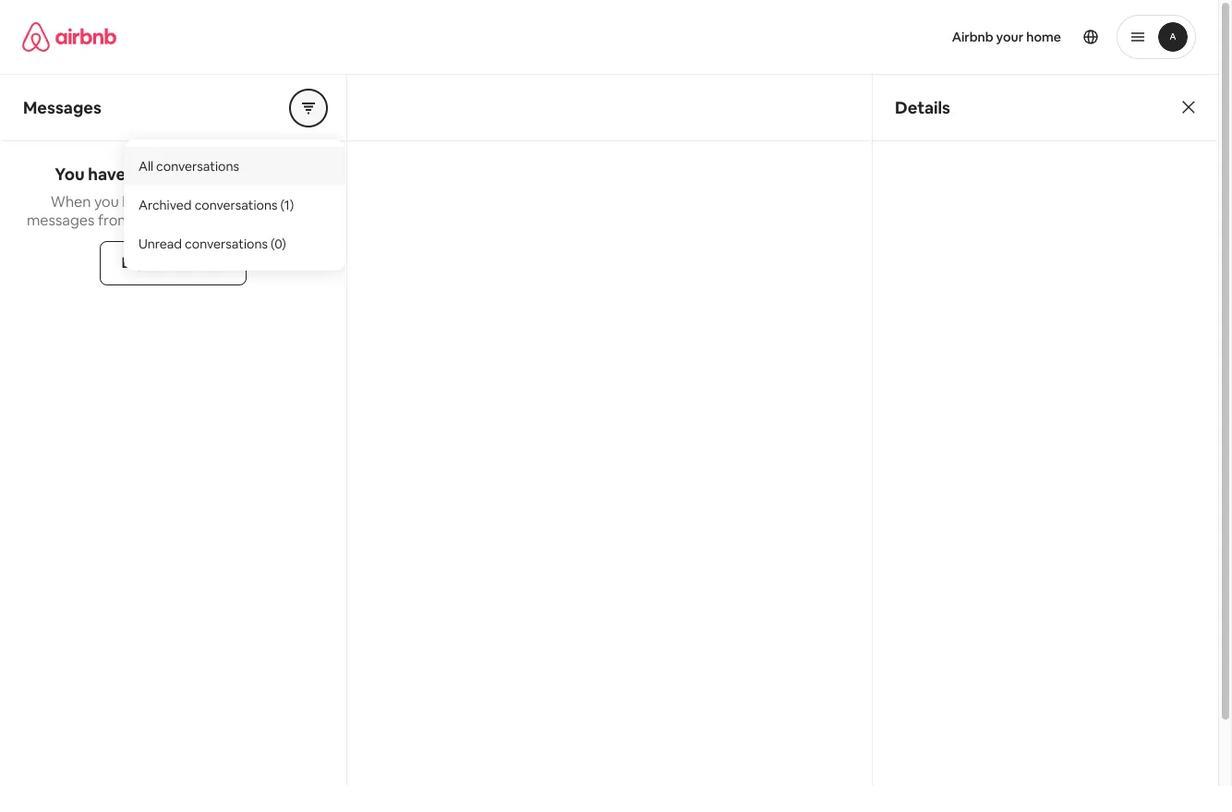 Task type: describe. For each thing, give the bounding box(es) containing it.
book
[[122, 192, 157, 212]]

profile element
[[631, 0, 1196, 74]]

from
[[98, 211, 131, 230]]

you
[[94, 192, 119, 212]]

here.
[[286, 211, 320, 230]]

filter conversations. current filter: all conversations image
[[301, 100, 316, 115]]

(0)
[[271, 235, 286, 252]]

trip
[[172, 192, 196, 212]]

a
[[160, 192, 168, 212]]

home
[[1027, 29, 1061, 45]]

all conversations
[[139, 158, 239, 174]]

airbnb your home link
[[941, 18, 1073, 56]]

airbnb your home
[[952, 29, 1061, 45]]

conversations for archived
[[195, 196, 277, 213]]

1 horizontal spatial messages
[[212, 164, 292, 185]]

experience,
[[216, 192, 296, 212]]

host
[[168, 211, 198, 230]]

details
[[895, 97, 951, 118]]

you
[[55, 164, 85, 185]]

messaging page main contents element
[[0, 74, 1218, 786]]

show
[[226, 211, 262, 230]]



Task type: vqa. For each thing, say whether or not it's contained in the screenshot.
inc.
no



Task type: locate. For each thing, give the bounding box(es) containing it.
your
[[996, 29, 1024, 45], [134, 211, 164, 230]]

archived conversations (1)
[[139, 196, 294, 213]]

1 vertical spatial airbnb
[[177, 253, 225, 273]]

group inside messaging page main contents element
[[290, 89, 327, 126]]

you have no unread messages when you book a trip or experience, messages from your host will show up here.
[[27, 164, 320, 230]]

explore airbnb link
[[99, 241, 247, 285]]

your inside profile element
[[996, 29, 1024, 45]]

0 vertical spatial conversations
[[156, 158, 239, 174]]

messages
[[23, 97, 101, 118]]

airbnb inside profile element
[[952, 29, 994, 45]]

unread conversations (0)
[[139, 235, 286, 252]]

(1)
[[280, 196, 294, 213]]

0 horizontal spatial messages
[[27, 211, 95, 230]]

airbnb down unread conversations (0)
[[177, 253, 225, 273]]

your inside the you have no unread messages when you book a trip or experience, messages from your host will show up here.
[[134, 211, 164, 230]]

1 horizontal spatial airbnb
[[952, 29, 994, 45]]

have
[[88, 164, 126, 185]]

your left home
[[996, 29, 1024, 45]]

1 vertical spatial messages
[[27, 211, 95, 230]]

all conversations button
[[124, 146, 345, 185]]

your up unread on the left
[[134, 211, 164, 230]]

conversations inside button
[[156, 158, 239, 174]]

1 horizontal spatial your
[[996, 29, 1024, 45]]

conversations for unread
[[185, 235, 268, 252]]

no
[[129, 164, 149, 185]]

group
[[290, 89, 327, 126]]

airbnb left home
[[952, 29, 994, 45]]

unread
[[153, 164, 209, 185]]

0 vertical spatial airbnb
[[952, 29, 994, 45]]

unread
[[139, 235, 182, 252]]

when
[[51, 192, 91, 212]]

messages
[[212, 164, 292, 185], [27, 211, 95, 230]]

2 vertical spatial conversations
[[185, 235, 268, 252]]

0 vertical spatial your
[[996, 29, 1024, 45]]

conversations
[[156, 158, 239, 174], [195, 196, 277, 213], [185, 235, 268, 252]]

airbnb
[[952, 29, 994, 45], [177, 253, 225, 273]]

archived
[[139, 196, 192, 213]]

0 vertical spatial messages
[[212, 164, 292, 185]]

up
[[265, 211, 282, 230]]

all
[[139, 158, 153, 174]]

explore airbnb
[[122, 253, 225, 273]]

0 horizontal spatial your
[[134, 211, 164, 230]]

messages down you
[[27, 211, 95, 230]]

1 vertical spatial conversations
[[195, 196, 277, 213]]

messages up experience,
[[212, 164, 292, 185]]

explore
[[122, 253, 174, 273]]

or
[[199, 192, 213, 212]]

1 vertical spatial your
[[134, 211, 164, 230]]

will
[[201, 211, 223, 230]]

0 horizontal spatial airbnb
[[177, 253, 225, 273]]

conversations for all
[[156, 158, 239, 174]]

airbnb inside messaging page main contents element
[[177, 253, 225, 273]]



